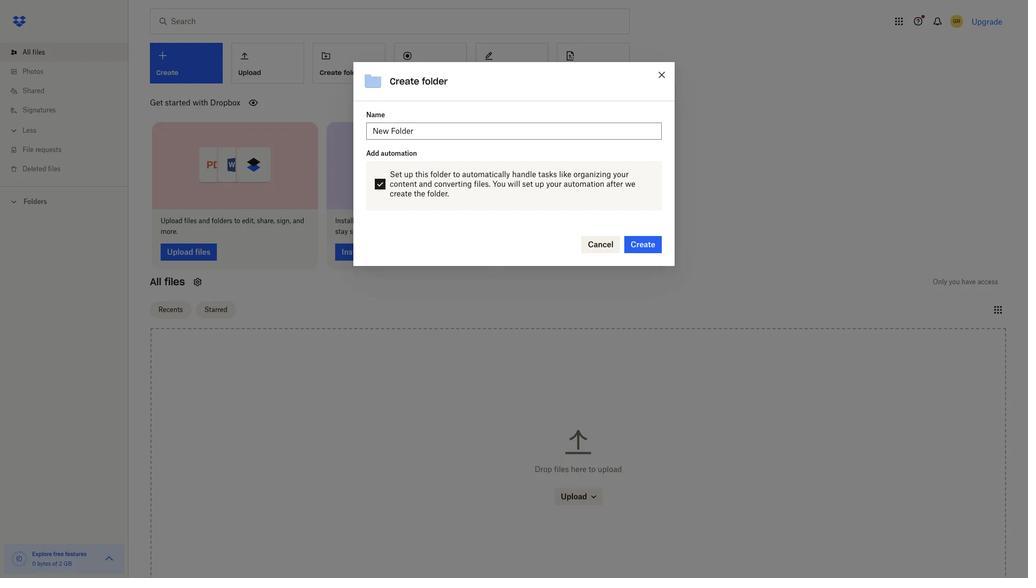 Task type: vqa. For each thing, say whether or not it's contained in the screenshot.
Any
no



Task type: locate. For each thing, give the bounding box(es) containing it.
1 horizontal spatial up
[[535, 179, 544, 189]]

organizing
[[574, 170, 611, 179]]

0 vertical spatial all
[[23, 48, 31, 56]]

files right upload at the top of the page
[[184, 217, 197, 225]]

all files up 'recents'
[[150, 276, 185, 288]]

2 on from the left
[[416, 217, 423, 225]]

folders button
[[0, 193, 129, 209]]

all files link
[[9, 43, 129, 62]]

edit,
[[242, 217, 255, 225]]

up right set
[[535, 179, 544, 189]]

folder inside "set up this folder to automatically handle tasks like organizing your content and converting files. you will set up your automation after we create the folder."
[[431, 170, 451, 179]]

0 horizontal spatial automation
[[381, 149, 417, 158]]

deleted files
[[23, 165, 61, 173]]

to left edit,
[[234, 217, 240, 225]]

all up photos
[[23, 48, 31, 56]]

explore
[[32, 551, 52, 558]]

0 horizontal spatial your
[[546, 179, 562, 189]]

on right work
[[416, 217, 423, 225]]

files left offline
[[425, 217, 438, 225]]

requests
[[35, 146, 62, 154]]

to right 'here'
[[589, 465, 596, 474]]

to inside upload files and folders to edit, share, sign, and more.
[[234, 217, 240, 225]]

0 horizontal spatial all files
[[23, 48, 45, 56]]

0 horizontal spatial all
[[23, 48, 31, 56]]

your
[[613, 170, 629, 179], [546, 179, 562, 189]]

file requests link
[[9, 140, 129, 160]]

started
[[165, 98, 191, 107]]

1 horizontal spatial on
[[416, 217, 423, 225]]

1 horizontal spatial create folder
[[390, 76, 448, 87]]

and
[[419, 179, 432, 189], [199, 217, 210, 225], [293, 217, 304, 225], [460, 217, 472, 225]]

automation inside "set up this folder to automatically handle tasks like organizing your content and converting files. you will set up your automation after we create the folder."
[[564, 179, 605, 189]]

upgrade link
[[972, 17, 1003, 26]]

photos link
[[9, 62, 129, 81]]

and right offline
[[460, 217, 472, 225]]

only
[[934, 278, 948, 286]]

create
[[320, 68, 342, 77], [390, 76, 420, 87], [631, 240, 656, 249]]

quota usage element
[[11, 551, 28, 568]]

0 horizontal spatial create
[[320, 68, 342, 77]]

create button
[[625, 236, 662, 253]]

on
[[356, 217, 364, 225], [416, 217, 423, 225]]

file requests
[[23, 146, 62, 154]]

0 vertical spatial your
[[613, 170, 629, 179]]

like
[[559, 170, 572, 179]]

all
[[23, 48, 31, 56], [150, 276, 161, 288]]

and right sign,
[[293, 217, 304, 225]]

to
[[453, 170, 460, 179], [234, 217, 240, 225], [391, 217, 397, 225], [589, 465, 596, 474]]

files
[[32, 48, 45, 56], [48, 165, 61, 173], [184, 217, 197, 225], [425, 217, 438, 225], [164, 276, 185, 288], [555, 465, 569, 474]]

1 vertical spatial all
[[150, 276, 161, 288]]

0 horizontal spatial up
[[404, 170, 413, 179]]

files left 'here'
[[555, 465, 569, 474]]

install on desktop to work on files offline and stay synced.
[[335, 217, 472, 235]]

your down tasks
[[546, 179, 562, 189]]

up up content
[[404, 170, 413, 179]]

files inside upload files and folders to edit, share, sign, and more.
[[184, 217, 197, 225]]

1 horizontal spatial automation
[[564, 179, 605, 189]]

files up 'recents'
[[164, 276, 185, 288]]

create folder
[[320, 68, 363, 77], [390, 76, 448, 87]]

offline
[[439, 217, 459, 225]]

here
[[571, 465, 587, 474]]

your up the after
[[613, 170, 629, 179]]

signatures
[[23, 106, 56, 114]]

all up 'recents'
[[150, 276, 161, 288]]

more.
[[161, 227, 178, 235]]

to up converting
[[453, 170, 460, 179]]

up
[[404, 170, 413, 179], [535, 179, 544, 189]]

upload files and folders to edit, share, sign, and more.
[[161, 217, 304, 235]]

only you have access
[[934, 278, 999, 286]]

0 vertical spatial all files
[[23, 48, 45, 56]]

all files
[[23, 48, 45, 56], [150, 276, 185, 288]]

we
[[625, 179, 636, 189]]

automation up set
[[381, 149, 417, 158]]

1 on from the left
[[356, 217, 364, 225]]

automation down organizing
[[564, 179, 605, 189]]

create inside button
[[631, 240, 656, 249]]

file
[[23, 146, 34, 154]]

files right deleted
[[48, 165, 61, 173]]

all files up photos
[[23, 48, 45, 56]]

to left work
[[391, 217, 397, 225]]

drop files here to upload
[[535, 465, 622, 474]]

0 vertical spatial automation
[[381, 149, 417, 158]]

and down this
[[419, 179, 432, 189]]

recents button
[[150, 302, 192, 319]]

recents
[[159, 306, 183, 314]]

set up this folder to automatically handle tasks like organizing your content and converting files. you will set up your automation after we create the folder.
[[390, 170, 636, 198]]

automatically
[[462, 170, 510, 179]]

handle
[[512, 170, 537, 179]]

0 horizontal spatial on
[[356, 217, 364, 225]]

upload
[[598, 465, 622, 474]]

folders
[[212, 217, 233, 225]]

tasks
[[539, 170, 557, 179]]

list
[[0, 36, 129, 186]]

starred
[[204, 306, 228, 314]]

1 vertical spatial automation
[[564, 179, 605, 189]]

folder
[[344, 68, 363, 77], [422, 76, 448, 87], [431, 170, 451, 179]]

features
[[65, 551, 87, 558]]

this
[[415, 170, 429, 179]]

folder.
[[428, 189, 449, 198]]

0 horizontal spatial create folder
[[320, 68, 363, 77]]

the
[[414, 189, 426, 198]]

2 horizontal spatial create
[[631, 240, 656, 249]]

on up synced.
[[356, 217, 364, 225]]

and left folders
[[199, 217, 210, 225]]

automation
[[381, 149, 417, 158], [564, 179, 605, 189]]

shared link
[[9, 81, 129, 101]]

folder inside button
[[344, 68, 363, 77]]

1 horizontal spatial all files
[[150, 276, 185, 288]]

0 vertical spatial up
[[404, 170, 413, 179]]

files up photos
[[32, 48, 45, 56]]



Task type: describe. For each thing, give the bounding box(es) containing it.
access
[[978, 278, 999, 286]]

explore free features 0 bytes of 2 gb
[[32, 551, 87, 567]]

sign,
[[277, 217, 291, 225]]

1 vertical spatial all files
[[150, 276, 185, 288]]

have
[[962, 278, 976, 286]]

with
[[193, 98, 208, 107]]

stay
[[335, 227, 348, 235]]

list containing all files
[[0, 36, 129, 186]]

create folder inside the 'create folder' dialog
[[390, 76, 448, 87]]

bytes
[[37, 561, 51, 567]]

desktop
[[365, 217, 389, 225]]

1 horizontal spatial all
[[150, 276, 161, 288]]

free
[[53, 551, 64, 558]]

add
[[366, 149, 379, 158]]

files inside install on desktop to work on files offline and stay synced.
[[425, 217, 438, 225]]

of
[[52, 561, 57, 567]]

you
[[493, 179, 506, 189]]

work
[[399, 217, 414, 225]]

2
[[59, 561, 62, 567]]

deleted
[[23, 165, 46, 173]]

converting
[[434, 179, 472, 189]]

less image
[[9, 125, 19, 136]]

will
[[508, 179, 521, 189]]

1 vertical spatial up
[[535, 179, 544, 189]]

to inside "set up this folder to automatically handle tasks like organizing your content and converting files. you will set up your automation after we create the folder."
[[453, 170, 460, 179]]

upload
[[161, 217, 183, 225]]

deleted files link
[[9, 160, 129, 179]]

files inside list item
[[32, 48, 45, 56]]

and inside install on desktop to work on files offline and stay synced.
[[460, 217, 472, 225]]

cancel button
[[582, 236, 620, 253]]

to inside install on desktop to work on files offline and stay synced.
[[391, 217, 397, 225]]

1 horizontal spatial create
[[390, 76, 420, 87]]

create folder button
[[313, 43, 386, 84]]

create inside button
[[320, 68, 342, 77]]

content
[[390, 179, 417, 189]]

photos
[[23, 68, 43, 76]]

create folder inside the create folder button
[[320, 68, 363, 77]]

1 vertical spatial your
[[546, 179, 562, 189]]

drop
[[535, 465, 552, 474]]

synced.
[[350, 227, 373, 235]]

dropbox image
[[9, 11, 30, 32]]

set
[[523, 179, 533, 189]]

upgrade
[[972, 17, 1003, 26]]

all files inside list item
[[23, 48, 45, 56]]

gb
[[64, 561, 72, 567]]

after
[[607, 179, 623, 189]]

create folder dialog
[[354, 62, 675, 266]]

get started with dropbox
[[150, 98, 240, 107]]

get
[[150, 98, 163, 107]]

cancel
[[588, 240, 614, 249]]

less
[[23, 126, 36, 134]]

starred button
[[196, 302, 236, 319]]

share,
[[257, 217, 275, 225]]

all files list item
[[0, 43, 129, 62]]

all inside list item
[[23, 48, 31, 56]]

folders
[[24, 198, 47, 206]]

create
[[390, 189, 412, 198]]

1 horizontal spatial your
[[613, 170, 629, 179]]

signatures link
[[9, 101, 129, 120]]

install
[[335, 217, 354, 225]]

you
[[950, 278, 960, 286]]

dropbox
[[210, 98, 240, 107]]

files.
[[474, 179, 491, 189]]

set
[[390, 170, 402, 179]]

and inside "set up this folder to automatically handle tasks like organizing your content and converting files. you will set up your automation after we create the folder."
[[419, 179, 432, 189]]

Name text field
[[373, 125, 656, 137]]

0
[[32, 561, 36, 567]]

name
[[366, 111, 385, 119]]

shared
[[23, 87, 44, 95]]

add automation
[[366, 149, 417, 158]]



